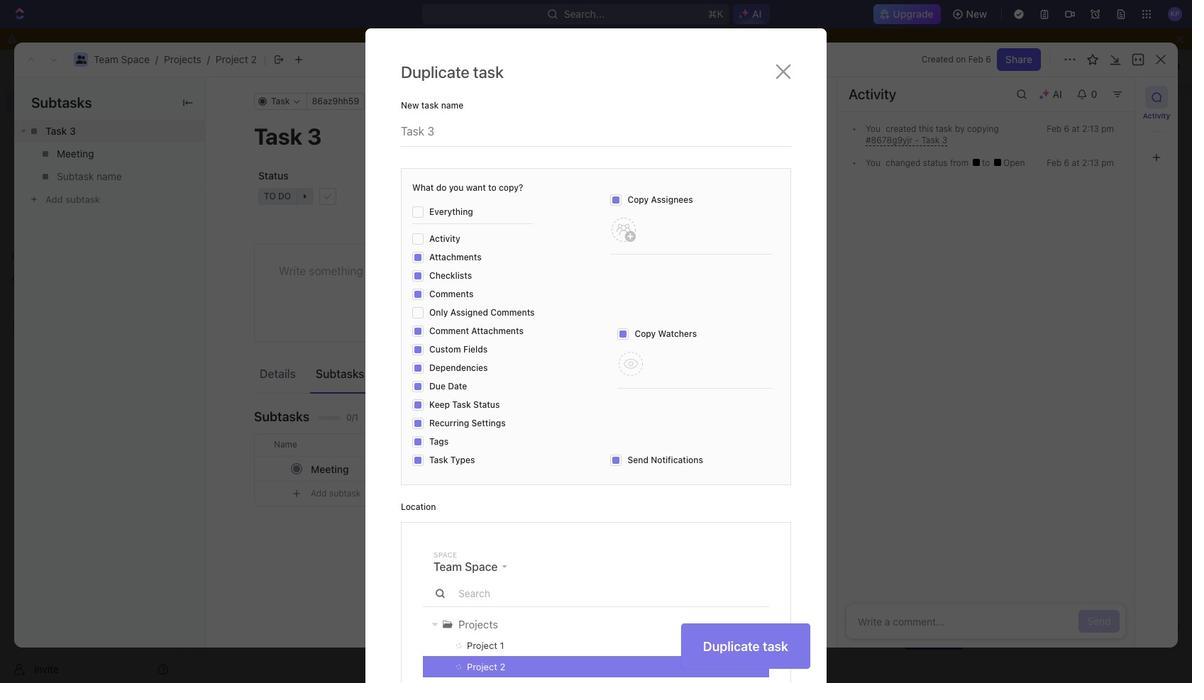 Task type: vqa. For each thing, say whether or not it's contained in the screenshot.
Learn about ClickApps link on the top
no



Task type: locate. For each thing, give the bounding box(es) containing it.
0 vertical spatial task 3
[[45, 125, 76, 137]]

task down date
[[452, 400, 471, 410]]

projects right or
[[459, 618, 498, 631]]

duplicate
[[401, 62, 470, 82], [703, 639, 760, 654]]

attachments
[[472, 326, 524, 337]]

task up docs
[[45, 125, 67, 137]]

task inside the add task or reminder button
[[421, 627, 438, 638]]

1 inside "link"
[[259, 256, 264, 268]]

learn more link right cards.
[[859, 73, 910, 85]]

assigned up the what do you want to copy?
[[440, 170, 484, 182]]

add left or
[[402, 627, 419, 638]]

0 vertical spatial from
[[951, 158, 969, 168]]

show down team space dropdown button
[[516, 587, 537, 598]]

learn inside tasks and reminders assigned to you to you will show here. learn more
[[417, 598, 439, 609]]

send for send notifications
[[628, 455, 649, 466]]

show right calendars
[[966, 297, 987, 307]]

1 vertical spatial comments
[[491, 307, 535, 318]]

2 horizontal spatial activity
[[1144, 111, 1171, 120]]

keep
[[430, 400, 450, 410]]

agenda for agenda
[[710, 163, 751, 176]]

1 vertical spatial activity
[[1144, 111, 1171, 120]]

inbox link
[[6, 114, 175, 137]]

0 horizontal spatial edit
[[609, 73, 626, 85]]

1 vertical spatial on
[[595, 73, 606, 85]]

add inside the add task or reminder button
[[402, 627, 419, 638]]

1 horizontal spatial meeting
[[311, 463, 349, 475]]

task up ‎task 1
[[236, 233, 257, 245]]

custom fields
[[430, 344, 488, 355]]

user group image inside sidebar "navigation"
[[15, 324, 25, 332]]

1 horizontal spatial new
[[967, 8, 988, 20]]

add task or reminder button
[[385, 624, 494, 641]]

task 3 up ‎task 1
[[236, 233, 265, 245]]

project 2 link
[[216, 53, 257, 65]]

&
[[1157, 623, 1163, 632]]

user group image up home link
[[76, 55, 86, 64]]

0 horizontal spatial meeting link
[[14, 143, 205, 165]]

on
[[956, 54, 966, 65], [595, 73, 606, 85]]

feb
[[969, 54, 984, 65], [1047, 124, 1062, 134], [1047, 158, 1062, 168]]

subtasks down 'details'
[[254, 409, 310, 424]]

duplicate inside button
[[703, 639, 760, 654]]

share button
[[997, 48, 1042, 71]]

assigned inside duplicate task dialog
[[451, 307, 488, 318]]

1 horizontal spatial 3
[[259, 233, 265, 245]]

1 vertical spatial and
[[345, 587, 360, 598]]

learn up the add task or reminder button
[[417, 598, 439, 609]]

1 vertical spatial pm
[[1102, 158, 1115, 168]]

0 vertical spatial show
[[966, 297, 987, 307]]

user group image
[[76, 55, 86, 64], [15, 324, 25, 332]]

new inside duplicate task dialog
[[401, 100, 419, 111]]

1 horizontal spatial subtasks
[[254, 409, 310, 424]]

1 horizontal spatial add
[[922, 636, 938, 647]]

1 horizontal spatial here.
[[968, 608, 989, 618]]

1 vertical spatial here.
[[539, 587, 559, 598]]

from right status
[[951, 158, 969, 168]]

activity inside the "task sidebar navigation" tab list
[[1144, 111, 1171, 120]]

at right open on the top
[[1072, 158, 1080, 168]]

1 horizontal spatial your
[[889, 297, 907, 307]]

send inside duplicate task dialog
[[628, 455, 649, 466]]

0 horizontal spatial comments
[[430, 289, 474, 300]]

2 vertical spatial 2
[[259, 301, 265, 313]]

spaces
[[11, 275, 41, 286]]

afternoon,
[[261, 114, 340, 133]]

edit left layout
[[609, 73, 626, 85]]

date
[[448, 381, 467, 392]]

2 1 from the top
[[259, 324, 264, 336]]

3 up ‎task 1
[[259, 233, 265, 245]]

0 vertical spatial meeting link
[[14, 143, 205, 165]]

0 horizontal spatial agenda
[[710, 163, 751, 176]]

1 vertical spatial at
[[1072, 158, 1080, 168]]

0 vertical spatial subtasks
[[31, 94, 92, 111]]

activity down cards.
[[849, 86, 897, 102]]

1 horizontal spatial and
[[778, 73, 795, 85]]

team space link up home link
[[94, 53, 150, 65]]

1 horizontal spatial on
[[956, 54, 966, 65]]

today button
[[1108, 184, 1144, 201]]

learn
[[859, 73, 884, 85], [417, 598, 439, 609]]

edit left the layout:
[[978, 60, 995, 72]]

here. down team space dropdown button
[[539, 587, 559, 598]]

copy down the dates
[[628, 195, 649, 205]]

assigned left me
[[710, 402, 760, 415]]

task 3 link down home link
[[14, 120, 205, 143]]

2 2:13 from the top
[[1083, 158, 1100, 168]]

reminders
[[362, 587, 405, 598]]

you down #8678g9yjr
[[866, 158, 881, 168]]

1 2:13 from the top
[[1083, 124, 1100, 134]]

1 at from the top
[[1072, 124, 1080, 134]]

task up task 1
[[236, 301, 257, 313]]

0 vertical spatial learn
[[859, 73, 884, 85]]

1 vertical spatial assigned
[[451, 307, 488, 318]]

1 pm from the top
[[1102, 124, 1115, 134]]

add inside add task button
[[922, 636, 938, 647]]

settings
[[472, 418, 506, 429]]

1 down task 2
[[259, 324, 264, 336]]

you inside "you created this task by copying #8678g9yjr - task 3"
[[866, 124, 881, 134]]

1 horizontal spatial projects
[[459, 618, 498, 631]]

2 vertical spatial assigned
[[710, 402, 760, 415]]

0 vertical spatial feb
[[969, 54, 984, 65]]

add for add task
[[922, 636, 938, 647]]

team space up tasks and reminders assigned to you to you will show here. learn more
[[434, 561, 498, 573]]

2 at from the top
[[1072, 158, 1080, 168]]

from for status
[[951, 158, 969, 168]]

alert
[[181, 64, 1193, 95]]

1 you from the top
[[866, 124, 881, 134]]

1 vertical spatial send
[[1088, 616, 1112, 628]]

0 vertical spatial agenda
[[710, 163, 751, 176]]

1 vertical spatial feb 6 at 2:13 pm
[[1047, 158, 1115, 168]]

task 3 link
[[14, 120, 205, 143], [210, 228, 675, 251]]

1 vertical spatial learn more link
[[417, 598, 462, 609]]

customize
[[450, 73, 499, 85]]

good afternoon, kendall
[[215, 114, 401, 133]]

to inside alert
[[713, 73, 722, 85]]

1 horizontal spatial from
[[951, 158, 969, 168]]

your left home!
[[502, 73, 522, 85]]

0 vertical spatial copy
[[628, 195, 649, 205]]

to right want at the top of the page
[[488, 182, 497, 193]]

you up #8678g9yjr
[[866, 124, 881, 134]]

copying
[[968, 124, 999, 134]]

3
[[70, 125, 76, 137], [943, 135, 948, 146], [259, 233, 265, 245]]

to left drag,
[[713, 73, 722, 85]]

1 up the ‎task 2
[[259, 256, 264, 268]]

1 horizontal spatial comments
[[491, 307, 535, 318]]

1 horizontal spatial agenda
[[811, 297, 841, 307]]

this
[[729, 33, 747, 45], [919, 124, 934, 134]]

and left reminders
[[345, 587, 360, 598]]

due date
[[430, 381, 467, 392]]

0 vertical spatial assigned
[[407, 587, 443, 598]]

send left notifications
[[628, 455, 649, 466]]

1 vertical spatial task 3
[[236, 233, 265, 245]]

0 horizontal spatial team
[[94, 53, 118, 65]]

status inside duplicate task dialog
[[474, 400, 500, 410]]

2 feb 6 at 2:13 pm from the top
[[1047, 158, 1115, 168]]

0 vertical spatial team
[[94, 53, 118, 65]]

you
[[866, 124, 881, 134], [866, 158, 881, 168]]

types
[[451, 455, 475, 466]]

you for you
[[866, 158, 881, 168]]

work
[[235, 402, 263, 415]]

/ left project at the left of page
[[207, 53, 210, 65]]

activity down the cards
[[1144, 111, 1171, 120]]

invite
[[34, 663, 59, 676]]

and right drop,
[[778, 73, 795, 85]]

add task or reminder
[[402, 627, 488, 638]]

on inside alert
[[595, 73, 606, 85]]

0 horizontal spatial subtasks
[[31, 94, 92, 111]]

learn more link for drop,
[[859, 73, 910, 85]]

home right projects link at the left top of page
[[207, 60, 234, 72]]

send
[[628, 455, 649, 466], [1088, 616, 1112, 628]]

at for created this task by copying
[[1072, 124, 1080, 134]]

0 vertical spatial home
[[207, 60, 234, 72]]

task 3 up docs
[[45, 125, 76, 137]]

task down tags
[[430, 455, 448, 466]]

2 vertical spatial feb
[[1047, 158, 1062, 168]]

🏡 customize your home! turning on edit layout allows you to drag, drop, and resize cards. learn more
[[435, 73, 910, 85]]

pm for created this task by copying
[[1102, 124, 1115, 134]]

task sidebar content section
[[837, 77, 1135, 648]]

0 vertical spatial 2:13
[[1083, 124, 1100, 134]]

0 vertical spatial 6
[[986, 54, 992, 65]]

subtasks up 0/1 at the left bottom
[[316, 367, 365, 380]]

team space down recents
[[236, 187, 292, 199]]

0 vertical spatial projects
[[164, 53, 201, 65]]

and inside tasks and reminders assigned to you to you will show here. learn more
[[345, 587, 360, 598]]

csv
[[1165, 623, 1181, 632]]

sidebar navigation
[[0, 50, 181, 684]]

assigned
[[440, 170, 484, 182], [451, 307, 488, 318], [710, 402, 760, 415]]

‎task up the ‎task 2
[[236, 256, 257, 268]]

subtasks up inbox
[[31, 94, 92, 111]]

to left appear
[[895, 608, 903, 618]]

0 horizontal spatial show
[[516, 587, 537, 598]]

task 1
[[236, 324, 264, 336]]

2:13 for changed status from
[[1083, 158, 1100, 168]]

0 vertical spatial edit
[[978, 60, 995, 72]]

what
[[412, 182, 434, 193]]

fields
[[464, 344, 488, 355]]

1 horizontal spatial task 3
[[236, 233, 265, 245]]

1 vertical spatial show
[[516, 587, 537, 598]]

at down manage
[[1072, 124, 1080, 134]]

feb 6 at 2:13 pm
[[1047, 124, 1115, 134], [1047, 158, 1115, 168]]

projects inside team space / projects / project 2 |
[[164, 53, 201, 65]]

1 horizontal spatial send
[[1088, 616, 1112, 628]]

on right the turning
[[595, 73, 606, 85]]

3 up status
[[943, 135, 948, 146]]

more inside tasks and reminders assigned to you to you will show here. learn more
[[442, 598, 462, 609]]

projects
[[164, 53, 201, 65], [459, 618, 498, 631]]

activity inside duplicate task dialog
[[430, 234, 461, 244]]

task sidebar navigation tab list
[[1142, 86, 1173, 169]]

projects left project at the left of page
[[164, 53, 201, 65]]

status down the afternoon,
[[258, 170, 289, 182]]

home inside sidebar "navigation"
[[34, 95, 62, 107]]

team up home link
[[94, 53, 118, 65]]

1 vertical spatial team
[[236, 187, 260, 199]]

user group image down spaces
[[15, 324, 25, 332]]

0 horizontal spatial assigned
[[407, 587, 443, 598]]

⌘k
[[709, 8, 724, 20]]

favorites button
[[6, 248, 63, 266]]

1 ‎task from the top
[[236, 256, 257, 268]]

here. right appear
[[968, 608, 989, 618]]

meeting up dashboards
[[57, 148, 94, 160]]

‎task down ‎task 1
[[236, 278, 257, 290]]

‎task 1
[[236, 256, 264, 268]]

3 up the docs link
[[70, 125, 76, 137]]

this up -
[[919, 124, 934, 134]]

task
[[473, 62, 504, 82], [422, 100, 439, 111], [936, 124, 953, 134], [421, 627, 438, 638], [940, 636, 958, 647], [763, 639, 789, 654]]

0 horizontal spatial team space
[[236, 187, 292, 199]]

team inside team space / projects / project 2 |
[[94, 53, 118, 65]]

task inside "you created this task by copying #8678g9yjr - task 3"
[[936, 124, 953, 134]]

team down recents
[[236, 187, 260, 199]]

duplicate task inside duplicate task button
[[703, 639, 789, 654]]

show inside tasks and reminders assigned to you to you will show here. learn more
[[516, 587, 537, 598]]

copy left watchers
[[635, 328, 656, 339]]

task right -
[[922, 135, 940, 146]]

0 horizontal spatial add
[[402, 627, 419, 638]]

task types
[[430, 455, 475, 466]]

learn more link inside alert
[[859, 73, 910, 85]]

0 horizontal spatial status
[[258, 170, 289, 182]]

meeting link down tags
[[307, 459, 589, 480]]

agenda for agenda items from your calendars will show here.
[[811, 297, 841, 307]]

2 pm from the top
[[1102, 158, 1115, 168]]

feb 6 at 2:13 pm for created this task by copying
[[1047, 124, 1115, 134]]

subtasks inside button
[[316, 367, 365, 380]]

status
[[258, 170, 289, 182], [474, 400, 500, 410]]

assigned
[[407, 587, 443, 598], [857, 608, 893, 618]]

more up "add task or reminder"
[[442, 598, 462, 609]]

0 vertical spatial tasks
[[320, 587, 343, 598]]

meeting down 0/1 at the left bottom
[[311, 463, 349, 475]]

task 3 link up attachments
[[210, 228, 675, 251]]

from inside task sidebar content section
[[951, 158, 969, 168]]

tree
[[6, 293, 175, 484]]

0 horizontal spatial and
[[345, 587, 360, 598]]

space
[[121, 53, 150, 65], [263, 187, 292, 199], [434, 551, 457, 559], [465, 561, 498, 573]]

notifications
[[651, 455, 703, 466]]

new left name
[[401, 100, 419, 111]]

assigned inside tasks and reminders assigned to you to you will show here. learn more
[[407, 587, 443, 598]]

from right items
[[868, 297, 887, 307]]

layout:
[[998, 60, 1029, 72]]

team inside team space dropdown button
[[434, 561, 462, 573]]

open
[[1002, 158, 1026, 168]]

edit layout:
[[978, 60, 1029, 72]]

duplicate task dialog
[[366, 28, 827, 684]]

new inside button
[[967, 8, 988, 20]]

1 vertical spatial will
[[500, 587, 513, 598]]

1 vertical spatial more
[[442, 598, 462, 609]]

new up created on feb 6
[[967, 8, 988, 20]]

2 ‎task from the top
[[236, 278, 257, 290]]

cards.
[[828, 73, 856, 85]]

this inside "you created this task by copying #8678g9yjr - task 3"
[[919, 124, 934, 134]]

this right hide
[[729, 33, 747, 45]]

pm left the "task sidebar navigation" tab list
[[1102, 124, 1115, 134]]

1 1 from the top
[[259, 256, 264, 268]]

assigned to me
[[710, 402, 793, 415]]

team space
[[236, 187, 292, 199], [434, 561, 498, 573]]

2 you from the top
[[866, 158, 881, 168]]

you
[[694, 73, 710, 85], [449, 182, 464, 193], [456, 587, 470, 598], [483, 587, 498, 598], [906, 608, 920, 618]]

meeting
[[57, 148, 94, 160], [311, 463, 349, 475]]

2 down the ‎task 2
[[259, 301, 265, 313]]

0 horizontal spatial team space link
[[94, 53, 150, 65]]

to left open on the top
[[983, 158, 993, 168]]

1 horizontal spatial team
[[236, 187, 260, 199]]

more up the created
[[887, 73, 910, 85]]

team space link
[[94, 53, 150, 65], [210, 182, 675, 205]]

keep task status
[[430, 400, 500, 410]]

feb 6 at 2:13 pm down manage
[[1047, 124, 1115, 134]]

learn right cards.
[[859, 73, 884, 85]]

/ left projects link at the left top of page
[[155, 53, 158, 65]]

0 horizontal spatial your
[[502, 73, 522, 85]]

new
[[967, 8, 988, 20], [401, 100, 419, 111]]

duplicate task button
[[681, 624, 811, 669]]

1 horizontal spatial user group image
[[76, 55, 86, 64]]

2 vertical spatial subtasks
[[254, 409, 310, 424]]

send inside 'button'
[[1088, 616, 1112, 628]]

tasks inside tasks and reminders assigned to you to you will show here. learn more
[[320, 587, 343, 598]]

comments down checklists
[[430, 289, 474, 300]]

1 horizontal spatial team space
[[434, 561, 498, 573]]

drag,
[[725, 73, 749, 85]]

2 up task 2
[[259, 278, 265, 290]]

1 horizontal spatial learn
[[859, 73, 884, 85]]

want
[[466, 182, 486, 193]]

space inside team space / projects / project 2 |
[[121, 53, 150, 65]]

to left me
[[763, 402, 774, 415]]

1 vertical spatial subtasks
[[316, 367, 365, 380]]

here. inside tasks and reminders assigned to you to you will show here. learn more
[[539, 587, 559, 598]]

meeting link up the subtask name text field
[[14, 143, 205, 165]]

on right created
[[956, 54, 966, 65]]

‎task inside "link"
[[236, 256, 257, 268]]

edit
[[978, 60, 995, 72], [609, 73, 626, 85]]

here. right calendars
[[989, 297, 1010, 307]]

activity up attachments
[[430, 234, 461, 244]]

team space inside dropdown button
[[434, 561, 498, 573]]

2 inside team space / projects / project 2 |
[[251, 53, 257, 65]]

send for send
[[1088, 616, 1112, 628]]

0 horizontal spatial learn
[[417, 598, 439, 609]]

‎task for ‎task 2
[[236, 278, 257, 290]]

1 vertical spatial 2
[[259, 278, 265, 290]]

add down tasks assigned to you will appear here.
[[922, 636, 938, 647]]

team up tasks and reminders assigned to you to you will show here. learn more
[[434, 561, 462, 573]]

0 horizontal spatial learn more link
[[417, 598, 462, 609]]

learn more link up the add task or reminder button
[[417, 598, 462, 609]]

0 vertical spatial will
[[951, 297, 964, 307]]

1 horizontal spatial assigned
[[857, 608, 893, 618]]

1 vertical spatial 1
[[259, 324, 264, 336]]

0 vertical spatial user group image
[[76, 55, 86, 64]]

new for new
[[967, 8, 988, 20]]

team space for team space dropdown button
[[434, 561, 498, 573]]

0 vertical spatial feb 6 at 2:13 pm
[[1047, 124, 1115, 134]]

send left excel
[[1088, 616, 1112, 628]]

docs
[[34, 143, 58, 155]]

1 feb 6 at 2:13 pm from the top
[[1047, 124, 1115, 134]]

pm up today
[[1102, 158, 1115, 168]]

1 vertical spatial duplicate
[[703, 639, 760, 654]]

feb 6 at 2:13 pm up today
[[1047, 158, 1115, 168]]

1 vertical spatial status
[[474, 400, 500, 410]]

assigned up comment attachments
[[451, 307, 488, 318]]

copy watchers
[[635, 328, 697, 339]]

task
[[45, 125, 67, 137], [922, 135, 940, 146], [236, 233, 257, 245], [236, 301, 257, 313], [236, 324, 257, 336], [452, 400, 471, 410], [430, 455, 448, 466]]

1 vertical spatial you
[[866, 158, 881, 168]]

team space link up everything
[[210, 182, 675, 205]]

0 horizontal spatial here.
[[539, 587, 559, 598]]

your left calendars
[[889, 297, 907, 307]]

your
[[502, 73, 522, 85], [889, 297, 907, 307]]

1 vertical spatial tasks
[[832, 608, 854, 618]]

comment attachments
[[430, 326, 524, 337]]

0 horizontal spatial tasks
[[320, 587, 343, 598]]

status up settings
[[474, 400, 500, 410]]

1 vertical spatial 6
[[1065, 124, 1070, 134]]

home up inbox
[[34, 95, 62, 107]]

1 vertical spatial learn
[[417, 598, 439, 609]]

0 horizontal spatial duplicate task
[[401, 62, 504, 82]]

0 vertical spatial task 3 link
[[14, 120, 205, 143]]

attachments
[[430, 252, 482, 263]]

1 vertical spatial agenda
[[811, 297, 841, 307]]

comments up attachments
[[491, 307, 535, 318]]

2 left |
[[251, 53, 257, 65]]



Task type: describe. For each thing, give the bounding box(es) containing it.
or
[[441, 627, 449, 638]]

upgrade
[[893, 8, 934, 20]]

more inside alert
[[887, 73, 910, 85]]

projects link
[[164, 53, 201, 65]]

new for new task name
[[401, 100, 419, 111]]

new button
[[947, 3, 996, 26]]

1 vertical spatial edit
[[609, 73, 626, 85]]

1 / from the left
[[155, 53, 158, 65]]

you for you created this task by copying #8678g9yjr - task 3
[[866, 124, 881, 134]]

2 vertical spatial here.
[[968, 608, 989, 618]]

copy for copy watchers
[[635, 328, 656, 339]]

0 horizontal spatial task 3 link
[[14, 120, 205, 143]]

will inside tasks and reminders assigned to you to you will show here. learn more
[[500, 587, 513, 598]]

2 vertical spatial will
[[923, 608, 936, 618]]

0 horizontal spatial task 3
[[45, 125, 76, 137]]

team space for the bottom team space link
[[236, 187, 292, 199]]

6 for changed status from
[[1065, 158, 1070, 168]]

task 1 link
[[210, 319, 675, 341]]

0 vertical spatial comments
[[430, 289, 474, 300]]

you inside duplicate task dialog
[[449, 182, 464, 193]]

to inside duplicate task dialog
[[488, 182, 497, 193]]

manage cards
[[1077, 60, 1144, 72]]

2 / from the left
[[207, 53, 210, 65]]

1 horizontal spatial edit
[[978, 60, 995, 72]]

to inside task sidebar content section
[[983, 158, 993, 168]]

new task name
[[401, 100, 464, 111]]

assigned for assigned to
[[440, 170, 484, 182]]

learn inside alert
[[859, 73, 884, 85]]

🏡
[[435, 73, 448, 85]]

to up 'reminder'
[[473, 587, 481, 598]]

good
[[215, 114, 257, 133]]

projects inside duplicate task dialog
[[459, 618, 498, 631]]

assignees
[[651, 195, 693, 205]]

activity inside task sidebar content section
[[849, 86, 897, 102]]

0 horizontal spatial 3
[[70, 125, 76, 137]]

send notifications
[[628, 455, 703, 466]]

custom
[[430, 344, 461, 355]]

tags
[[430, 437, 449, 447]]

excel
[[1135, 623, 1155, 632]]

0 vertical spatial and
[[778, 73, 795, 85]]

created on feb 6
[[922, 54, 992, 65]]

Enter task na﻿me text field
[[401, 114, 792, 146]]

Subtask name text field
[[57, 171, 166, 182]]

calendars
[[909, 297, 948, 307]]

kendall
[[344, 114, 401, 133]]

3 inside "you created this task by copying #8678g9yjr - task 3"
[[943, 135, 948, 146]]

add task button
[[905, 633, 964, 650]]

copy?
[[499, 182, 523, 193]]

to up "add task or reminder"
[[445, 587, 454, 598]]

Search text field
[[423, 581, 770, 607]]

-
[[915, 135, 919, 146]]

0 vertical spatial on
[[956, 54, 966, 65]]

dashboards link
[[6, 163, 175, 185]]

1 vertical spatial meeting
[[311, 463, 349, 475]]

name
[[441, 100, 464, 111]]

assigned to
[[440, 170, 496, 182]]

items
[[844, 297, 866, 307]]

‎task 2
[[236, 278, 265, 290]]

#8678g9yjr
[[866, 135, 913, 146]]

space inside dropdown button
[[465, 561, 498, 573]]

you inside alert
[[694, 73, 710, 85]]

task down task 2
[[236, 324, 257, 336]]

‎task for ‎task 1
[[236, 256, 257, 268]]

action
[[404, 367, 438, 380]]

to up the what do you want to copy?
[[486, 170, 496, 182]]

share
[[1006, 53, 1033, 65]]

team space / projects / project 2 |
[[94, 52, 267, 66]]

|
[[264, 52, 267, 66]]

excel & csv
[[1135, 623, 1181, 632]]

alert containing 🏡 customize your home! turning on edit layout allows you to drag, drop, and resize cards.
[[181, 64, 1193, 95]]

86az9hh59 button
[[306, 93, 365, 110]]

0 vertical spatial status
[[258, 170, 289, 182]]

1 for ‎task 1
[[259, 256, 264, 268]]

checklists
[[430, 270, 472, 281]]

what do you want to copy?
[[412, 182, 523, 193]]

task inside duplicate task button
[[763, 639, 789, 654]]

watchers
[[659, 328, 697, 339]]

dates
[[622, 170, 650, 182]]

task 2 link
[[210, 296, 675, 319]]

recurring settings
[[430, 418, 506, 429]]

1 horizontal spatial task 3 link
[[210, 228, 675, 251]]

task inside add task button
[[940, 636, 958, 647]]

copy for copy assignees
[[628, 195, 649, 205]]

recurring
[[430, 418, 469, 429]]

turning
[[557, 73, 592, 85]]

changed status from
[[884, 158, 972, 168]]

0 vertical spatial meeting
[[57, 148, 94, 160]]

add for add task or reminder
[[402, 627, 419, 638]]

1 vertical spatial your
[[889, 297, 907, 307]]

tasks for tasks and reminders assigned to you to you will show here. learn more
[[320, 587, 343, 598]]

timesheets link
[[6, 187, 175, 209]]

upgrade link
[[874, 4, 941, 24]]

feb for created this task by copying
[[1047, 124, 1062, 134]]

only
[[430, 307, 448, 318]]

‎task 1 link
[[210, 251, 675, 273]]

learn more link for more
[[417, 598, 462, 609]]

docs link
[[6, 138, 175, 161]]

feb 6 at 2:13 pm for changed status from
[[1047, 158, 1115, 168]]

drop,
[[751, 73, 775, 85]]

from for items
[[868, 297, 887, 307]]

assigned for assigned to me
[[710, 402, 760, 415]]

2 horizontal spatial here.
[[989, 297, 1010, 307]]

2 for ‎task
[[259, 278, 265, 290]]

tree inside sidebar "navigation"
[[6, 293, 175, 484]]

1 horizontal spatial home
[[207, 60, 234, 72]]

0/1
[[347, 412, 358, 423]]

send button
[[1079, 611, 1120, 633]]

subtasks button
[[310, 361, 390, 387]]

recents
[[216, 163, 259, 176]]

at for changed status from
[[1072, 158, 1080, 168]]

me
[[777, 402, 793, 415]]

1 vertical spatial assigned
[[857, 608, 893, 618]]

appear
[[938, 608, 966, 618]]

items
[[441, 367, 470, 380]]

agenda items from your calendars will show here.
[[811, 297, 1012, 307]]

team space button
[[434, 557, 748, 578]]

status
[[923, 158, 948, 168]]

‎task 2 link
[[210, 273, 675, 296]]

cards
[[1117, 60, 1144, 72]]

everything
[[430, 207, 473, 217]]

do
[[436, 182, 447, 193]]

1 horizontal spatial meeting link
[[307, 459, 589, 480]]

2 for task
[[259, 301, 265, 313]]

86az9hh59
[[312, 96, 359, 106]]

due
[[430, 381, 446, 392]]

home!
[[525, 73, 555, 85]]

0 vertical spatial duplicate task
[[401, 62, 504, 82]]

hide this
[[705, 33, 747, 45]]

comment
[[430, 326, 469, 337]]

0 vertical spatial this
[[729, 33, 747, 45]]

project
[[216, 53, 248, 65]]

task inside "you created this task by copying #8678g9yjr - task 3"
[[922, 135, 940, 146]]

feb for changed status from
[[1047, 158, 1062, 168]]

0 vertical spatial duplicate
[[401, 62, 470, 82]]

details
[[260, 367, 296, 380]]

2:13 for created this task by copying
[[1083, 124, 1100, 134]]

created
[[886, 124, 917, 134]]

action items
[[404, 367, 470, 380]]

favorites
[[11, 251, 49, 262]]

pm for changed status from
[[1102, 158, 1115, 168]]

1 vertical spatial team space link
[[210, 182, 675, 205]]

tasks and reminders assigned to you to you will show here. learn more
[[320, 587, 559, 609]]

my work
[[216, 402, 263, 415]]

today
[[1114, 187, 1138, 197]]

resize
[[798, 73, 825, 85]]

0 vertical spatial team space link
[[94, 53, 150, 65]]

1 for task 1
[[259, 324, 264, 336]]

Edit task name text field
[[254, 123, 789, 150]]

tasks for tasks assigned to you will appear here.
[[832, 608, 854, 618]]

6 for created this task by copying
[[1065, 124, 1070, 134]]

manage
[[1077, 60, 1114, 72]]



